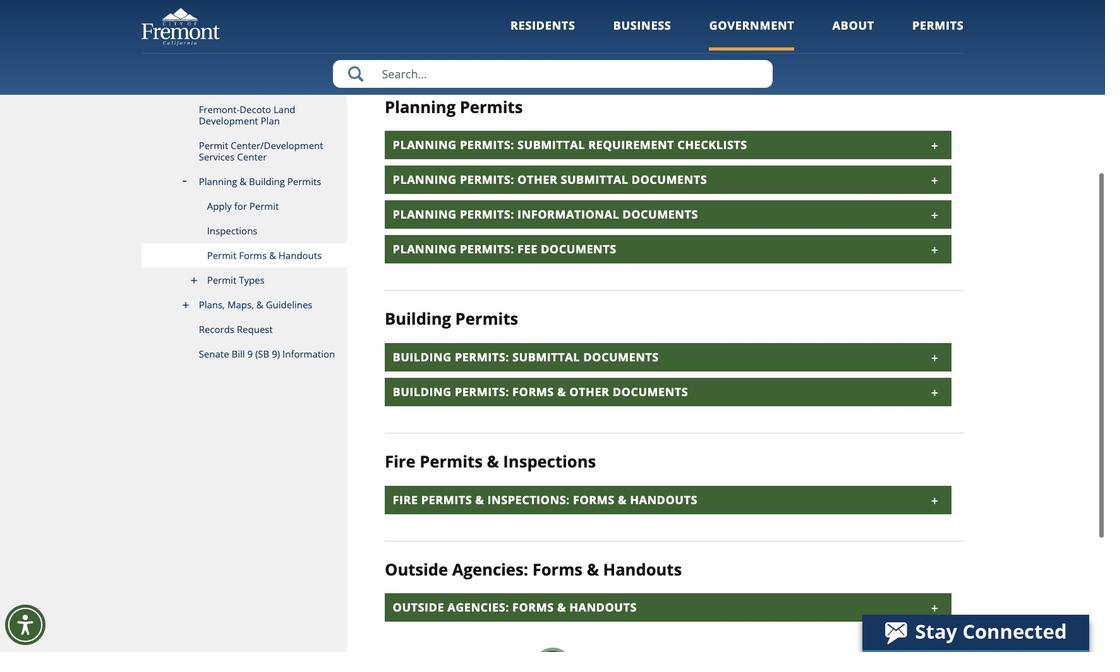 Task type: describe. For each thing, give the bounding box(es) containing it.
inspections:
[[488, 492, 570, 507]]

fremont-
[[199, 103, 240, 116]]

government link
[[710, 18, 795, 50]]

fees link
[[141, 73, 347, 97]]

tab list containing planning permits: submittal requirement checklists
[[385, 131, 952, 264]]

planning permits
[[385, 96, 523, 118]]

fire for fire permits & inspections: forms & handouts
[[393, 492, 418, 507]]

apply for permit
[[207, 200, 279, 212]]

plan
[[261, 114, 280, 127]]

permit for types
[[207, 274, 237, 286]]

planning for planning permits: submittal requirement checklists
[[393, 137, 457, 153]]

senate bill 9 (sb 9) information link
[[141, 342, 347, 367]]

permits link
[[913, 18, 964, 50]]

permit center/development services center link
[[141, 133, 347, 169]]

1 vertical spatial outside agencies: forms & handouts
[[393, 600, 637, 615]]

building permits: forms & other documents
[[393, 384, 689, 399]]

senate bill 9 (sb 9) information
[[199, 348, 335, 360]]

building permits: submittal documents
[[393, 350, 659, 365]]

apply
[[207, 200, 232, 212]]

fire permits & inspections
[[385, 451, 596, 473]]

planning permits: submittal requirement checklists
[[393, 137, 748, 153]]

0 vertical spatial outside agencies: forms & handouts
[[385, 559, 682, 581]]

plans, maps, & guidelines link
[[141, 293, 347, 317]]

center/development
[[231, 139, 323, 152]]

fremont-decoto land development plan link
[[141, 97, 347, 133]]

Search text field
[[333, 60, 773, 88]]

9)
[[272, 348, 280, 360]]

permits: for building permits: forms & other documents
[[455, 384, 509, 399]]

permits for planning permits
[[460, 96, 523, 118]]

permits for fire permits & inspections: forms & handouts
[[421, 492, 472, 507]]

planning & building permits
[[199, 175, 321, 188]]

building for building permits
[[385, 308, 451, 330]]

documents for planning permits: fee documents
[[541, 242, 617, 257]]

permit types
[[207, 274, 265, 286]]

0 horizontal spatial inspections
[[207, 224, 258, 237]]

permits: for planning permits: informational documents
[[460, 207, 514, 222]]

land
[[274, 103, 296, 116]]

permits for building permits
[[455, 308, 518, 330]]

types
[[239, 274, 265, 286]]

planning & building permits link
[[141, 169, 347, 194]]

request
[[237, 323, 273, 336]]

(sb
[[255, 348, 269, 360]]

permit forms & handouts
[[207, 249, 322, 262]]

permit for center/development
[[199, 139, 228, 152]]

inspections link
[[141, 219, 347, 243]]

permits for fire permits & inspections
[[420, 451, 483, 473]]

documents for planning permits: informational documents
[[623, 207, 698, 222]]

fees
[[199, 78, 219, 91]]

planning for planning permits: other submittal documents
[[393, 172, 457, 187]]

bill
[[232, 348, 245, 360]]

government
[[710, 18, 795, 33]]

permits: for planning permits: other submittal documents
[[460, 172, 514, 187]]

planning permits: informational documents
[[393, 207, 698, 222]]

business
[[614, 18, 672, 33]]

services
[[199, 150, 235, 163]]

records request link
[[141, 317, 347, 342]]

business link
[[614, 18, 672, 50]]

0 horizontal spatial other
[[518, 172, 558, 187]]

for
[[234, 200, 247, 212]]

planning for planning permits
[[385, 96, 456, 118]]



Task type: vqa. For each thing, say whether or not it's contained in the screenshot.
the those
no



Task type: locate. For each thing, give the bounding box(es) containing it.
development
[[199, 114, 258, 127]]

planning
[[385, 96, 456, 118], [393, 137, 457, 153], [393, 172, 457, 187], [199, 175, 237, 188], [393, 207, 457, 222], [393, 242, 457, 257]]

permits: for planning permits: fee documents
[[460, 242, 514, 257]]

1 vertical spatial agencies:
[[448, 600, 509, 615]]

plans,
[[199, 298, 225, 311]]

0 vertical spatial inspections
[[207, 224, 258, 237]]

records
[[199, 323, 234, 336]]

1 horizontal spatial inspections
[[503, 451, 596, 473]]

permit
[[199, 139, 228, 152], [250, 200, 279, 212], [207, 249, 237, 262], [207, 274, 237, 286]]

planning for planning permits: fee documents
[[393, 242, 457, 257]]

forms
[[239, 249, 267, 262], [513, 384, 554, 399], [573, 492, 615, 507], [533, 559, 583, 581], [513, 600, 554, 615]]

permits: for planning permits: submittal requirement checklists
[[460, 137, 514, 153]]

building permits
[[385, 308, 518, 330]]

1 horizontal spatial other
[[570, 384, 610, 399]]

permit down development
[[199, 139, 228, 152]]

1 vertical spatial inspections
[[503, 451, 596, 473]]

stay connected image
[[863, 615, 1088, 650]]

inspections down for at top left
[[207, 224, 258, 237]]

0 vertical spatial submittal
[[518, 137, 585, 153]]

2 vertical spatial submittal
[[513, 350, 580, 365]]

building
[[249, 175, 285, 188], [385, 308, 451, 330], [393, 350, 452, 365], [393, 384, 452, 399]]

information
[[283, 348, 335, 360]]

residents link
[[511, 18, 576, 50]]

outside
[[385, 559, 448, 581], [393, 600, 444, 615]]

1 vertical spatial tab list
[[385, 343, 952, 406]]

documents for building permits: submittal documents
[[584, 350, 659, 365]]

center
[[237, 150, 267, 163]]

2 tab list from the top
[[385, 343, 952, 406]]

apply for permit link
[[141, 194, 347, 219]]

permit inside permit center/development services center
[[199, 139, 228, 152]]

permits
[[913, 18, 964, 33], [460, 96, 523, 118], [287, 175, 321, 188], [455, 308, 518, 330], [420, 451, 483, 473], [421, 492, 472, 507]]

other
[[518, 172, 558, 187], [570, 384, 610, 399]]

0 vertical spatial other
[[518, 172, 558, 187]]

0 vertical spatial outside
[[385, 559, 448, 581]]

9
[[247, 348, 253, 360]]

0 vertical spatial tab list
[[385, 131, 952, 264]]

building for building permits: forms & other documents
[[393, 384, 452, 399]]

tab list
[[385, 131, 952, 264], [385, 343, 952, 406]]

permit forms & handouts link
[[141, 243, 347, 268]]

maps,
[[227, 298, 254, 311]]

1 vertical spatial other
[[570, 384, 610, 399]]

planning permits: other submittal documents
[[393, 172, 707, 187]]

forms inside permit forms & handouts link
[[239, 249, 267, 262]]

permits:
[[460, 137, 514, 153], [460, 172, 514, 187], [460, 207, 514, 222], [460, 242, 514, 257], [455, 350, 509, 365], [455, 384, 509, 399]]

plans, maps, & guidelines
[[199, 298, 313, 311]]

0 vertical spatial fire
[[385, 451, 416, 473]]

fire permits & inspections: forms & handouts
[[393, 492, 698, 507]]

&
[[240, 175, 247, 188], [269, 249, 276, 262], [257, 298, 263, 311], [558, 384, 566, 399], [487, 451, 499, 473], [476, 492, 484, 507], [618, 492, 627, 507], [587, 559, 599, 581], [557, 600, 566, 615]]

0 vertical spatial agencies:
[[452, 559, 528, 581]]

inspections up the fire permits & inspections: forms & handouts in the bottom of the page
[[503, 451, 596, 473]]

permit up plans,
[[207, 274, 237, 286]]

permit up permit types on the top left
[[207, 249, 237, 262]]

planning for planning & building permits
[[199, 175, 237, 188]]

inspections
[[207, 224, 258, 237], [503, 451, 596, 473]]

submittal
[[518, 137, 585, 153], [561, 172, 629, 187], [513, 350, 580, 365]]

fire
[[385, 451, 416, 473], [393, 492, 418, 507]]

submittal up building permits: forms & other documents
[[513, 350, 580, 365]]

outside agencies: forms & handouts
[[385, 559, 682, 581], [393, 600, 637, 615]]

decoto
[[240, 103, 271, 116]]

checklists
[[678, 137, 748, 153]]

agencies:
[[452, 559, 528, 581], [448, 600, 509, 615]]

fee
[[518, 242, 538, 257]]

documents
[[632, 172, 707, 187], [623, 207, 698, 222], [541, 242, 617, 257], [584, 350, 659, 365], [613, 384, 689, 399]]

planning permits: fee documents
[[393, 242, 617, 257]]

records request
[[199, 323, 273, 336]]

permit types link
[[141, 268, 347, 293]]

permit center/development services center
[[199, 139, 323, 163]]

requirement
[[589, 137, 674, 153]]

informational
[[518, 207, 620, 222]]

guidelines
[[266, 298, 313, 311]]

1 tab list from the top
[[385, 131, 952, 264]]

residents
[[511, 18, 576, 33]]

submittal for documents
[[513, 350, 580, 365]]

submittal down planning permits: submittal requirement checklists
[[561, 172, 629, 187]]

tab list containing building permits: submittal documents
[[385, 343, 952, 406]]

submittal for requirement
[[518, 137, 585, 153]]

1 vertical spatial submittal
[[561, 172, 629, 187]]

permits: for building permits: submittal documents
[[455, 350, 509, 365]]

planning for planning permits: informational documents
[[393, 207, 457, 222]]

fremont-decoto land development plan
[[199, 103, 296, 127]]

permit for forms
[[207, 249, 237, 262]]

1 vertical spatial outside
[[393, 600, 444, 615]]

1 vertical spatial fire
[[393, 492, 418, 507]]

about
[[833, 18, 875, 33]]

permit right for at top left
[[250, 200, 279, 212]]

senate
[[199, 348, 229, 360]]

handouts
[[279, 249, 322, 262], [630, 492, 698, 507], [603, 559, 682, 581], [570, 600, 637, 615]]

about link
[[833, 18, 875, 50]]

fire for fire permits & inspections
[[385, 451, 416, 473]]

building for building permits: submittal documents
[[393, 350, 452, 365]]

submittal up planning permits: other submittal documents
[[518, 137, 585, 153]]



